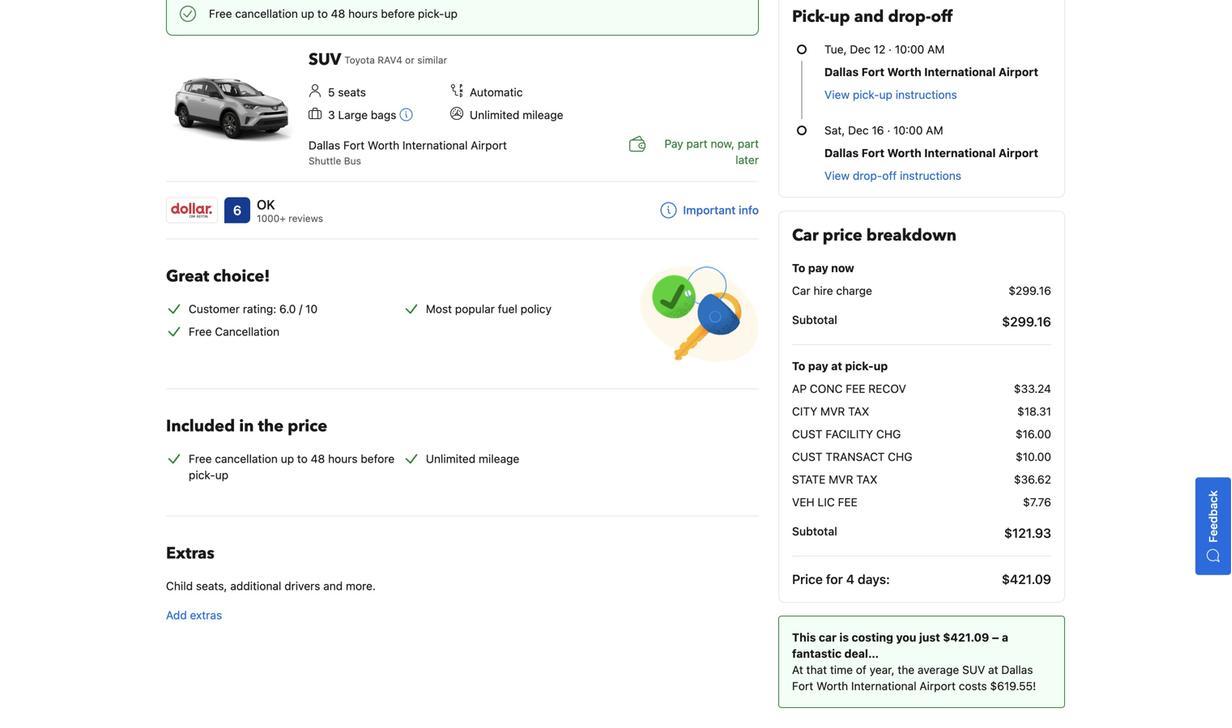 Task type: locate. For each thing, give the bounding box(es) containing it.
1 vertical spatial and
[[323, 579, 343, 593]]

seats
[[338, 85, 366, 99]]

mileage
[[523, 108, 564, 122], [479, 452, 520, 466]]

pay up hire
[[809, 261, 829, 275]]

to up ap
[[793, 359, 806, 373]]

worth down time
[[817, 680, 849, 693]]

1 vertical spatial price
[[288, 415, 328, 438]]

mvr
[[821, 405, 846, 418], [829, 473, 854, 486]]

0 vertical spatial cancellation
[[235, 7, 298, 20]]

to
[[318, 7, 328, 20], [297, 452, 308, 466]]

0 vertical spatial drop-
[[889, 6, 932, 28]]

drivers
[[285, 579, 320, 593]]

1 vertical spatial car
[[793, 284, 811, 297]]

1 vertical spatial dec
[[849, 124, 869, 137]]

in
[[239, 415, 254, 438]]

mvr down conc
[[821, 405, 846, 418]]

0 horizontal spatial to
[[297, 452, 308, 466]]

1 vertical spatial am
[[926, 124, 944, 137]]

instructions inside 'button'
[[900, 169, 962, 182]]

1 vertical spatial subtotal
[[793, 525, 838, 538]]

pick- inside the view pick-up instructions button
[[853, 88, 880, 101]]

and
[[855, 6, 885, 28], [323, 579, 343, 593]]

1 vertical spatial the
[[898, 663, 915, 677]]

0 vertical spatial mvr
[[821, 405, 846, 418]]

0 vertical spatial to
[[318, 7, 328, 20]]

airport
[[999, 65, 1039, 79], [471, 138, 507, 152], [999, 146, 1039, 160], [920, 680, 956, 693]]

1 horizontal spatial suv
[[963, 663, 986, 677]]

$18.31
[[1018, 405, 1052, 418]]

at
[[832, 359, 843, 373], [989, 663, 999, 677]]

1 vertical spatial tax
[[857, 473, 878, 486]]

2 view from the top
[[825, 169, 850, 182]]

part
[[687, 137, 708, 150], [738, 137, 759, 150]]

1 horizontal spatial the
[[898, 663, 915, 677]]

worth down bags
[[368, 138, 400, 152]]

0 vertical spatial unlimited
[[470, 108, 520, 122]]

worth inside "dallas fort worth international airport shuttle bus"
[[368, 138, 400, 152]]

price right in
[[288, 415, 328, 438]]

0 horizontal spatial drop-
[[853, 169, 883, 182]]

off
[[932, 6, 953, 28], [883, 169, 897, 182]]

0 vertical spatial before
[[381, 7, 415, 20]]

international up view pick-up instructions
[[925, 65, 996, 79]]

1 vertical spatial at
[[989, 663, 999, 677]]

1 car from the top
[[793, 224, 819, 247]]

rav4
[[378, 54, 403, 66]]

1 view from the top
[[825, 88, 850, 101]]

0 horizontal spatial off
[[883, 169, 897, 182]]

subtotal
[[793, 313, 838, 327], [793, 525, 838, 538]]

before
[[381, 7, 415, 20], [361, 452, 395, 466]]

1 vertical spatial free cancellation up to 48 hours before pick-up
[[189, 452, 395, 482]]

am down the view pick-up instructions button
[[926, 124, 944, 137]]

10:00 right 16
[[894, 124, 923, 137]]

48 down included in the price
[[311, 452, 325, 466]]

1 vertical spatial to
[[297, 452, 308, 466]]

am for tue, dec 12 · 10:00 am
[[928, 43, 945, 56]]

1 vertical spatial ·
[[888, 124, 891, 137]]

dallas inside "dallas fort worth international airport shuttle bus"
[[309, 138, 340, 152]]

0 vertical spatial 10:00
[[895, 43, 925, 56]]

· right 16
[[888, 124, 891, 137]]

car up to pay now
[[793, 224, 819, 247]]

free cancellation up to 48 hours before pick-up up toyota on the left top of page
[[209, 7, 458, 20]]

0 horizontal spatial $421.09
[[944, 631, 990, 644]]

1 vertical spatial 48
[[311, 452, 325, 466]]

view inside 'button'
[[825, 169, 850, 182]]

bus
[[344, 155, 361, 166]]

1 vertical spatial dallas fort worth international airport
[[825, 146, 1039, 160]]

fort inside the this car is costing you just $421.09 – a fantastic deal… at that time of year, the average suv at dallas fort worth international airport costs $619.55!
[[793, 680, 814, 693]]

1 to from the top
[[793, 261, 806, 275]]

0 vertical spatial at
[[832, 359, 843, 373]]

0 vertical spatial free cancellation up to 48 hours before pick-up
[[209, 7, 458, 20]]

$33.24
[[1015, 382, 1052, 395]]

drop- down 16
[[853, 169, 883, 182]]

popular
[[455, 302, 495, 315]]

2 pay from the top
[[809, 359, 829, 373]]

$299.16
[[1009, 284, 1052, 297], [1003, 314, 1052, 329]]

pick- up 16
[[853, 88, 880, 101]]

instructions up sat, dec 16 · 10:00 am
[[896, 88, 958, 101]]

1 vertical spatial unlimited mileage
[[426, 452, 520, 466]]

dec
[[850, 43, 871, 56], [849, 124, 869, 137]]

pick- up similar
[[418, 7, 445, 20]]

fort inside "dallas fort worth international airport shuttle bus"
[[344, 138, 365, 152]]

suv up 5
[[309, 49, 341, 71]]

fee right lic
[[838, 496, 858, 509]]

to inside free cancellation up to 48 hours before pick-up
[[297, 452, 308, 466]]

1 horizontal spatial $421.09
[[1002, 572, 1052, 587]]

to down included in the price
[[297, 452, 308, 466]]

1 vertical spatial $299.16
[[1003, 314, 1052, 329]]

0 vertical spatial instructions
[[896, 88, 958, 101]]

price
[[793, 572, 823, 587]]

veh lic fee
[[793, 496, 858, 509]]

2 car from the top
[[793, 284, 811, 297]]

tax down transact
[[857, 473, 878, 486]]

1 cust from the top
[[793, 427, 823, 441]]

fort down 16
[[862, 146, 885, 160]]

dallas inside the this car is costing you just $421.09 – a fantastic deal… at that time of year, the average suv at dallas fort worth international airport costs $619.55!
[[1002, 663, 1034, 677]]

dallas up "$619.55!"
[[1002, 663, 1034, 677]]

fee down to pay at pick-up
[[846, 382, 866, 395]]

0 vertical spatial cust
[[793, 427, 823, 441]]

tax for city mvr tax
[[849, 405, 870, 418]]

worth inside the this car is costing you just $421.09 – a fantastic deal… at that time of year, the average suv at dallas fort worth international airport costs $619.55!
[[817, 680, 849, 693]]

dallas fort worth international airport
[[825, 65, 1039, 79], [825, 146, 1039, 160]]

0 vertical spatial pay
[[809, 261, 829, 275]]

child seats, additional drivers and more.
[[166, 579, 376, 593]]

part up later
[[738, 137, 759, 150]]

$421.09 down $121.93
[[1002, 572, 1052, 587]]

to for $299.16
[[793, 261, 806, 275]]

sat, dec 16 · 10:00 am
[[825, 124, 944, 137]]

ap
[[793, 382, 807, 395]]

0 vertical spatial price
[[823, 224, 863, 247]]

view down sat,
[[825, 169, 850, 182]]

tax for state mvr tax
[[857, 473, 878, 486]]

state mvr tax
[[793, 473, 878, 486]]

$299.16 for car hire charge
[[1009, 284, 1052, 297]]

mvr for state
[[829, 473, 854, 486]]

10:00 for 16
[[894, 124, 923, 137]]

city mvr tax
[[793, 405, 870, 418]]

10:00
[[895, 43, 925, 56], [894, 124, 923, 137]]

international down year,
[[852, 680, 917, 693]]

important info button
[[661, 202, 759, 218]]

chg for cust facility chg
[[877, 427, 901, 441]]

1 vertical spatial chg
[[888, 450, 913, 464]]

$421.09 left –
[[944, 631, 990, 644]]

1 horizontal spatial 48
[[331, 7, 345, 20]]

to up suv toyota rav4 or similar
[[318, 7, 328, 20]]

$10.00
[[1016, 450, 1052, 464]]

1 vertical spatial instructions
[[900, 169, 962, 182]]

am
[[928, 43, 945, 56], [926, 124, 944, 137]]

fee for conc
[[846, 382, 866, 395]]

product card group
[[166, 45, 779, 226]]

1 vertical spatial cust
[[793, 450, 823, 464]]

customer rating 6 ok element
[[257, 195, 323, 214]]

1 dallas fort worth international airport from the top
[[825, 65, 1039, 79]]

1 part from the left
[[687, 137, 708, 150]]

48 inside free cancellation up to 48 hours before pick-up
[[311, 452, 325, 466]]

included in the price
[[166, 415, 328, 438]]

or
[[405, 54, 415, 66]]

1 vertical spatial drop-
[[853, 169, 883, 182]]

cust for cust transact chg
[[793, 450, 823, 464]]

3
[[328, 108, 335, 122]]

48 up toyota on the left top of page
[[331, 7, 345, 20]]

hire
[[814, 284, 834, 297]]

0 vertical spatial to
[[793, 261, 806, 275]]

instructions up breakdown at the top right of page
[[900, 169, 962, 182]]

international
[[925, 65, 996, 79], [403, 138, 468, 152], [925, 146, 996, 160], [852, 680, 917, 693]]

0 horizontal spatial suv
[[309, 49, 341, 71]]

worth up view drop-off instructions
[[888, 146, 922, 160]]

1 vertical spatial mvr
[[829, 473, 854, 486]]

1 vertical spatial fee
[[838, 496, 858, 509]]

16
[[872, 124, 885, 137]]

1 vertical spatial 10:00
[[894, 124, 923, 137]]

suv inside the this car is costing you just $421.09 – a fantastic deal… at that time of year, the average suv at dallas fort worth international airport costs $619.55!
[[963, 663, 986, 677]]

car hire charge
[[793, 284, 873, 297]]

dallas fort worth international airport up view drop-off instructions
[[825, 146, 1039, 160]]

1 horizontal spatial drop-
[[889, 6, 932, 28]]

unlimited mileage inside product card group
[[470, 108, 564, 122]]

to up car hire charge
[[793, 261, 806, 275]]

0 vertical spatial unlimited mileage
[[470, 108, 564, 122]]

1 vertical spatial cancellation
[[215, 452, 278, 466]]

cust up state
[[793, 450, 823, 464]]

am for sat, dec 16 · 10:00 am
[[926, 124, 944, 137]]

and up 12
[[855, 6, 885, 28]]

0 vertical spatial off
[[932, 6, 953, 28]]

fee for lic
[[838, 496, 858, 509]]

free inside free cancellation up to 48 hours before pick-up
[[189, 452, 212, 466]]

drop- up tue, dec 12 · 10:00 am
[[889, 6, 932, 28]]

0 horizontal spatial mileage
[[479, 452, 520, 466]]

at inside the this car is costing you just $421.09 – a fantastic deal… at that time of year, the average suv at dallas fort worth international airport costs $619.55!
[[989, 663, 999, 677]]

view up sat,
[[825, 88, 850, 101]]

0 vertical spatial chg
[[877, 427, 901, 441]]

0 vertical spatial dallas fort worth international airport
[[825, 65, 1039, 79]]

international inside "dallas fort worth international airport shuttle bus"
[[403, 138, 468, 152]]

0 vertical spatial fee
[[846, 382, 866, 395]]

price up now at the top of page
[[823, 224, 863, 247]]

0 vertical spatial the
[[258, 415, 284, 438]]

breakdown
[[867, 224, 957, 247]]

tax
[[849, 405, 870, 418], [857, 473, 878, 486]]

this
[[793, 631, 816, 644]]

1 horizontal spatial to
[[318, 7, 328, 20]]

/
[[299, 302, 303, 315]]

view for view pick-up instructions
[[825, 88, 850, 101]]

tue, dec 12 · 10:00 am
[[825, 43, 945, 56]]

0 horizontal spatial part
[[687, 137, 708, 150]]

1 pay from the top
[[809, 261, 829, 275]]

1 horizontal spatial part
[[738, 137, 759, 150]]

mvr down cust transact chg
[[829, 473, 854, 486]]

facility
[[826, 427, 874, 441]]

hours
[[348, 7, 378, 20], [328, 452, 358, 466]]

0 vertical spatial mileage
[[523, 108, 564, 122]]

pay for $121.93
[[809, 359, 829, 373]]

additional
[[230, 579, 282, 593]]

charge
[[837, 284, 873, 297]]

0 vertical spatial subtotal
[[793, 313, 838, 327]]

at
[[793, 663, 804, 677]]

1 vertical spatial before
[[361, 452, 395, 466]]

0 vertical spatial tax
[[849, 405, 870, 418]]

subtotal for $121.93
[[793, 525, 838, 538]]

state
[[793, 473, 826, 486]]

fort down 12
[[862, 65, 885, 79]]

free cancellation up to 48 hours before pick-up down included in the price
[[189, 452, 395, 482]]

suv toyota rav4 or similar
[[309, 49, 447, 71]]

2 cust from the top
[[793, 450, 823, 464]]

1 horizontal spatial at
[[989, 663, 999, 677]]

1 vertical spatial view
[[825, 169, 850, 182]]

1 horizontal spatial mileage
[[523, 108, 564, 122]]

1 vertical spatial pay
[[809, 359, 829, 373]]

just
[[920, 631, 941, 644]]

dallas down tue,
[[825, 65, 859, 79]]

dallas fort worth international airport up view pick-up instructions
[[825, 65, 1039, 79]]

worth
[[888, 65, 922, 79], [368, 138, 400, 152], [888, 146, 922, 160], [817, 680, 849, 693]]

the right year,
[[898, 663, 915, 677]]

drop- inside 'button'
[[853, 169, 883, 182]]

0 vertical spatial car
[[793, 224, 819, 247]]

free cancellation up to 48 hours before pick-up
[[209, 7, 458, 20], [189, 452, 395, 482]]

off down sat, dec 16 · 10:00 am
[[883, 169, 897, 182]]

tax up facility
[[849, 405, 870, 418]]

the
[[258, 415, 284, 438], [898, 663, 915, 677]]

transact
[[826, 450, 885, 464]]

pay up conc
[[809, 359, 829, 373]]

instructions for view drop-off instructions
[[900, 169, 962, 182]]

2 subtotal from the top
[[793, 525, 838, 538]]

fort down at
[[793, 680, 814, 693]]

0 vertical spatial $299.16
[[1009, 284, 1052, 297]]

city
[[793, 405, 818, 418]]

1 subtotal from the top
[[793, 313, 838, 327]]

dallas up shuttle
[[309, 138, 340, 152]]

instructions
[[896, 88, 958, 101], [900, 169, 962, 182]]

chg
[[877, 427, 901, 441], [888, 450, 913, 464]]

· right 12
[[889, 43, 892, 56]]

tooltip arial label image
[[400, 108, 413, 121]]

0 vertical spatial ·
[[889, 43, 892, 56]]

2 part from the left
[[738, 137, 759, 150]]

1 vertical spatial $421.09
[[944, 631, 990, 644]]

car for car price breakdown
[[793, 224, 819, 247]]

2 dallas fort worth international airport from the top
[[825, 146, 1039, 160]]

0 vertical spatial 48
[[331, 7, 345, 20]]

dec left 16
[[849, 124, 869, 137]]

off inside view drop-off instructions 'button'
[[883, 169, 897, 182]]

part right 'pay'
[[687, 137, 708, 150]]

instructions inside button
[[896, 88, 958, 101]]

cust
[[793, 427, 823, 441], [793, 450, 823, 464]]

$619.55!
[[991, 680, 1037, 693]]

airport inside "dallas fort worth international airport shuttle bus"
[[471, 138, 507, 152]]

0 vertical spatial am
[[928, 43, 945, 56]]

subtotal down 'veh lic fee'
[[793, 525, 838, 538]]

1 horizontal spatial price
[[823, 224, 863, 247]]

at up conc
[[832, 359, 843, 373]]

international down tooltip arial label icon
[[403, 138, 468, 152]]

and left more.
[[323, 579, 343, 593]]

costing
[[852, 631, 894, 644]]

fort up bus
[[344, 138, 365, 152]]

up inside the view pick-up instructions button
[[880, 88, 893, 101]]

important info
[[683, 203, 759, 217]]

chg right facility
[[877, 427, 901, 441]]

tooltip arial label image
[[400, 108, 413, 121]]

off up tue, dec 12 · 10:00 am
[[932, 6, 953, 28]]

pay
[[809, 261, 829, 275], [809, 359, 829, 373]]

a
[[1002, 631, 1009, 644]]

chg right transact
[[888, 450, 913, 464]]

1 horizontal spatial and
[[855, 6, 885, 28]]

12
[[874, 43, 886, 56]]

conc
[[810, 382, 843, 395]]

cust down city
[[793, 427, 823, 441]]

0 vertical spatial dec
[[850, 43, 871, 56]]

now,
[[711, 137, 735, 150]]

at up "$619.55!"
[[989, 663, 999, 677]]

1 vertical spatial off
[[883, 169, 897, 182]]

am right 12
[[928, 43, 945, 56]]

dec left 12
[[850, 43, 871, 56]]

the right in
[[258, 415, 284, 438]]

1 vertical spatial suv
[[963, 663, 986, 677]]

0 vertical spatial suv
[[309, 49, 341, 71]]

view inside button
[[825, 88, 850, 101]]

automatic
[[470, 85, 523, 99]]

time
[[831, 663, 853, 677]]

0 vertical spatial view
[[825, 88, 850, 101]]

2 vertical spatial free
[[189, 452, 212, 466]]

$36.62
[[1015, 473, 1052, 486]]

subtotal down hire
[[793, 313, 838, 327]]

0 horizontal spatial 48
[[311, 452, 325, 466]]

customer rating: 6.0 / 10
[[189, 302, 318, 315]]

1 vertical spatial to
[[793, 359, 806, 373]]

car left hire
[[793, 284, 811, 297]]

10:00 right 12
[[895, 43, 925, 56]]

view drop-off instructions
[[825, 169, 962, 182]]

2 to from the top
[[793, 359, 806, 373]]

suv up the costs
[[963, 663, 986, 677]]



Task type: vqa. For each thing, say whether or not it's contained in the screenshot.


Task type: describe. For each thing, give the bounding box(es) containing it.
policy
[[521, 302, 552, 315]]

0 vertical spatial and
[[855, 6, 885, 28]]

the inside the this car is costing you just $421.09 – a fantastic deal… at that time of year, the average suv at dallas fort worth international airport costs $619.55!
[[898, 663, 915, 677]]

customer
[[189, 302, 240, 315]]

dec for 16
[[849, 124, 869, 137]]

$16.00
[[1016, 427, 1052, 441]]

view for view drop-off instructions
[[825, 169, 850, 182]]

this car is costing you just $421.09 – a fantastic deal… at that time of year, the average suv at dallas fort worth international airport costs $619.55!
[[793, 631, 1037, 693]]

costs
[[959, 680, 988, 693]]

to for $121.93
[[793, 359, 806, 373]]

supplied by dollar image
[[167, 198, 217, 222]]

cust for cust facility chg
[[793, 427, 823, 441]]

suv inside product card group
[[309, 49, 341, 71]]

0 horizontal spatial price
[[288, 415, 328, 438]]

seats,
[[196, 579, 227, 593]]

1 vertical spatial unlimited
[[426, 452, 476, 466]]

cust facility chg
[[793, 427, 901, 441]]

to pay at pick-up
[[793, 359, 888, 373]]

subtotal for $299.16
[[793, 313, 838, 327]]

0 vertical spatial free
[[209, 7, 232, 20]]

tue,
[[825, 43, 847, 56]]

10
[[306, 302, 318, 315]]

info
[[739, 203, 759, 217]]

6
[[233, 202, 242, 218]]

pay for $299.16
[[809, 261, 829, 275]]

0 horizontal spatial the
[[258, 415, 284, 438]]

feedback
[[1207, 490, 1220, 543]]

mvr for city
[[821, 405, 846, 418]]

ok 1000+ reviews
[[257, 197, 323, 224]]

cust transact chg
[[793, 450, 913, 464]]

$421.09 inside the this car is costing you just $421.09 – a fantastic deal… at that time of year, the average suv at dallas fort worth international airport costs $619.55!
[[944, 631, 990, 644]]

feedback button
[[1196, 477, 1232, 575]]

reviews
[[289, 213, 323, 224]]

large
[[338, 108, 368, 122]]

unlimited inside product card group
[[470, 108, 520, 122]]

international up view drop-off instructions
[[925, 146, 996, 160]]

4
[[847, 572, 855, 587]]

more.
[[346, 579, 376, 593]]

dallas fort worth international airport for tue, dec 12 · 10:00 am
[[825, 65, 1039, 79]]

deal…
[[845, 647, 879, 660]]

price for 4 days:
[[793, 572, 890, 587]]

similar
[[418, 54, 447, 66]]

shuttle
[[309, 155, 341, 166]]

cancellation
[[215, 325, 280, 338]]

extras
[[166, 543, 215, 565]]

fantastic
[[793, 647, 842, 660]]

mileage inside product card group
[[523, 108, 564, 122]]

car
[[819, 631, 837, 644]]

1 horizontal spatial off
[[932, 6, 953, 28]]

instructions for view pick-up instructions
[[896, 88, 958, 101]]

1 vertical spatial mileage
[[479, 452, 520, 466]]

dallas fort worth international airport shuttle bus
[[309, 138, 507, 166]]

5
[[328, 85, 335, 99]]

0 vertical spatial hours
[[348, 7, 378, 20]]

worth up view pick-up instructions
[[888, 65, 922, 79]]

child
[[166, 579, 193, 593]]

lic
[[818, 496, 835, 509]]

add
[[166, 609, 187, 622]]

airport inside the this car is costing you just $421.09 – a fantastic deal… at that time of year, the average suv at dallas fort worth international airport costs $619.55!
[[920, 680, 956, 693]]

sat,
[[825, 124, 845, 137]]

ap conc fee recov
[[793, 382, 907, 395]]

rating:
[[243, 302, 277, 315]]

0 horizontal spatial and
[[323, 579, 343, 593]]

car price breakdown
[[793, 224, 957, 247]]

before inside free cancellation up to 48 hours before pick-up
[[361, 452, 395, 466]]

0 horizontal spatial at
[[832, 359, 843, 373]]

view drop-off instructions button
[[825, 168, 962, 184]]

great choice!
[[166, 265, 270, 288]]

included
[[166, 415, 235, 438]]

important
[[683, 203, 736, 217]]

6.0
[[280, 302, 296, 315]]

car for car hire charge
[[793, 284, 811, 297]]

most
[[426, 302, 452, 315]]

pick-up and drop-off
[[793, 6, 953, 28]]

1000+
[[257, 213, 286, 224]]

veh
[[793, 496, 815, 509]]

you
[[897, 631, 917, 644]]

view pick-up instructions button
[[825, 87, 958, 103]]

chg for cust transact chg
[[888, 450, 913, 464]]

· for 12
[[889, 43, 892, 56]]

that
[[807, 663, 828, 677]]

dallas fort worth international airport for sat, dec 16 · 10:00 am
[[825, 146, 1039, 160]]

view pick-up instructions
[[825, 88, 958, 101]]

ok
[[257, 197, 275, 212]]

is
[[840, 631, 849, 644]]

dallas down sat,
[[825, 146, 859, 160]]

dec for 12
[[850, 43, 871, 56]]

$121.93
[[1005, 526, 1052, 541]]

great
[[166, 265, 209, 288]]

toyota
[[345, 54, 375, 66]]

cancellation inside free cancellation up to 48 hours before pick-up
[[215, 452, 278, 466]]

pick-
[[793, 6, 830, 28]]

add extras
[[166, 609, 222, 622]]

5 seats
[[328, 85, 366, 99]]

extras
[[190, 609, 222, 622]]

$299.16 for subtotal
[[1003, 314, 1052, 329]]

1 vertical spatial hours
[[328, 452, 358, 466]]

fuel
[[498, 302, 518, 315]]

· for 16
[[888, 124, 891, 137]]

average
[[918, 663, 960, 677]]

pick- down included
[[189, 468, 215, 482]]

3 large bags
[[328, 108, 397, 122]]

add extras button
[[166, 607, 759, 624]]

$7.76
[[1024, 496, 1052, 509]]

pay
[[665, 137, 684, 150]]

1 vertical spatial free
[[189, 325, 212, 338]]

10:00 for 12
[[895, 43, 925, 56]]

0 vertical spatial $421.09
[[1002, 572, 1052, 587]]

now
[[832, 261, 855, 275]]

choice!
[[213, 265, 270, 288]]

year,
[[870, 663, 895, 677]]

pick- up ap conc fee recov
[[846, 359, 874, 373]]

international inside the this car is costing you just $421.09 – a fantastic deal… at that time of year, the average suv at dallas fort worth international airport costs $619.55!
[[852, 680, 917, 693]]



